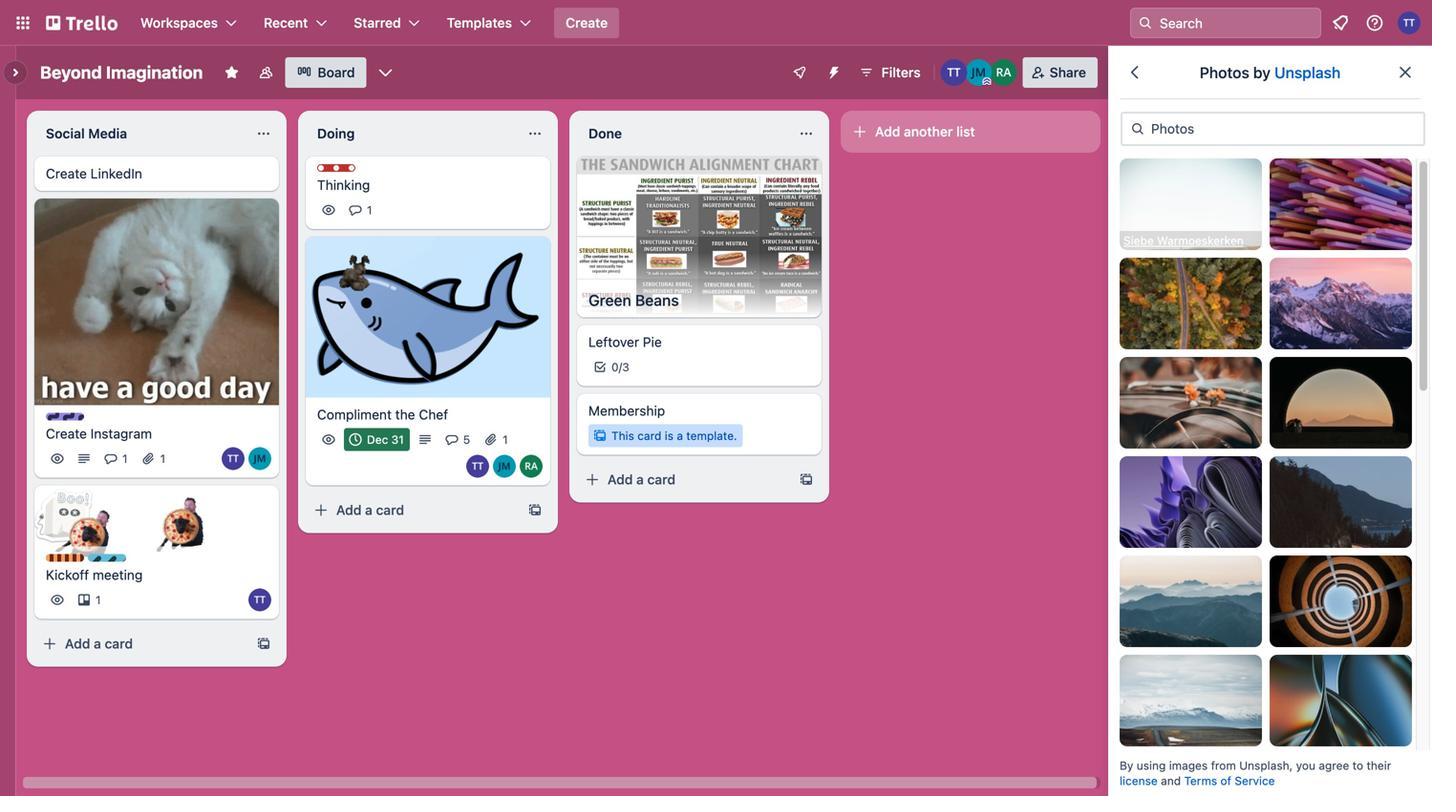 Task type: vqa. For each thing, say whether or not it's contained in the screenshot.
card for Doing
yes



Task type: locate. For each thing, give the bounding box(es) containing it.
green beans link
[[577, 283, 822, 318]]

0 vertical spatial jeremy miller (jeremymiller198) image
[[966, 59, 992, 86]]

terry turtle (terryturtle) image left jeremy miller (jeremymiller198) image
[[222, 448, 245, 471]]

share
[[1050, 64, 1086, 80]]

add a card
[[608, 472, 675, 488], [336, 502, 404, 518], [65, 636, 133, 652]]

0 vertical spatial create from template… image
[[527, 503, 543, 518]]

1 down kickoff meeting
[[96, 594, 101, 607]]

1 down instagram
[[122, 453, 128, 466]]

a
[[677, 430, 683, 443], [636, 472, 644, 488], [365, 502, 372, 518], [94, 636, 101, 652]]

1 vertical spatial terry turtle (terryturtle) image
[[222, 448, 245, 471]]

terry turtle (terryturtle) image
[[941, 59, 967, 86], [466, 455, 489, 478], [248, 589, 271, 612]]

1 vertical spatial add a card
[[336, 502, 404, 518]]

https://media3.giphy.com/media/uzbc1merae75kv3oqd/100w.gif?cid=ad960664cgd8q560jl16i4tqsq6qk30rgh2t6st4j6ihzo35&ep=v1_stickers_search&rid=100w.gif&ct=s image up kickoff meeting
[[51, 491, 122, 562]]

card down meeting
[[105, 636, 133, 652]]

1 horizontal spatial terry turtle (terryturtle) image
[[1398, 11, 1421, 34]]

1 vertical spatial create from template… image
[[256, 637, 271, 652]]

0 horizontal spatial add a card
[[65, 636, 133, 652]]

dec 31
[[367, 433, 404, 447]]

create inside 'link'
[[46, 426, 87, 442]]

jeremy miller (jeremymiller198) image left ruby anderson (rubyanderson7) icon
[[493, 455, 516, 478]]

add a card button
[[577, 465, 791, 495], [306, 495, 520, 526], [34, 629, 248, 660]]

0 horizontal spatial terry turtle (terryturtle) image
[[248, 589, 271, 612]]

green
[[588, 292, 631, 310]]

1 horizontal spatial add a card button
[[306, 495, 520, 526]]

add another list
[[875, 124, 975, 139]]

you
[[1296, 760, 1315, 773]]

create from template… image for social media
[[256, 637, 271, 652]]

color: sky, title: "sparkling" element
[[88, 555, 159, 569]]

beyond imagination
[[40, 62, 203, 83]]

Social Media text field
[[34, 118, 245, 149]]

1 horizontal spatial jeremy miller (jeremymiller198) image
[[966, 59, 992, 86]]

1
[[367, 203, 372, 217], [503, 433, 508, 447], [122, 453, 128, 466], [160, 453, 165, 466], [96, 594, 101, 607]]

2 horizontal spatial add a card button
[[577, 465, 791, 495]]

photos by unsplash
[[1200, 64, 1341, 82]]

terry turtle (terryturtle) image
[[1398, 11, 1421, 34], [222, 448, 245, 471]]

0 horizontal spatial terry turtle (terryturtle) image
[[222, 448, 245, 471]]

0
[[611, 361, 619, 374]]

unsplash,
[[1239, 760, 1293, 773]]

a right is
[[677, 430, 683, 443]]

0 vertical spatial terry turtle (terryturtle) image
[[941, 59, 967, 86]]

a for doing
[[365, 502, 372, 518]]

automation image
[[819, 57, 845, 84]]

add a card button down the this card is a template. on the bottom
[[577, 465, 791, 495]]

jeremy miller (jeremymiller198) image up the add another list button
[[966, 59, 992, 86]]

add down kickoff
[[65, 636, 90, 652]]

add a card for social media
[[65, 636, 133, 652]]

star or unstar board image
[[224, 65, 239, 80]]

add for done
[[608, 472, 633, 488]]

2 vertical spatial create
[[46, 426, 87, 442]]

add another list button
[[841, 111, 1101, 153]]

1 horizontal spatial create from template… image
[[527, 503, 543, 518]]

2 horizontal spatial terry turtle (terryturtle) image
[[941, 59, 967, 86]]

unsplash link
[[1274, 64, 1341, 82]]

add a card button for done
[[577, 465, 791, 495]]

template.
[[686, 430, 737, 443]]

a down dec 31 checkbox
[[365, 502, 372, 518]]

kickoff
[[46, 568, 89, 583]]

https://media1.giphy.com/media/3ov9jucrjra1ggg9vu/100w.gif?cid=ad960664cgd8q560jl16i4tqsq6qk30rgh2t6st4j6ihzo35&ep=v1_stickers_search&rid=100w.gif&ct=s image
[[329, 236, 392, 299]]

1 vertical spatial jeremy miller (jeremymiller198) image
[[493, 455, 516, 478]]

another
[[904, 124, 953, 139]]

add a card button down 31
[[306, 495, 520, 526]]

0 vertical spatial terry turtle (terryturtle) image
[[1398, 11, 1421, 34]]

a down the this card is a template. on the bottom
[[636, 472, 644, 488]]

done
[[588, 126, 622, 141]]

recent
[[264, 15, 308, 31]]

2 vertical spatial add a card
[[65, 636, 133, 652]]

create
[[566, 15, 608, 31], [46, 166, 87, 182], [46, 426, 87, 442]]

workspace visible image
[[258, 65, 274, 80]]

card
[[637, 430, 661, 443], [647, 472, 675, 488], [376, 502, 404, 518], [105, 636, 133, 652]]

2 vertical spatial terry turtle (terryturtle) image
[[248, 589, 271, 612]]

sparkling
[[107, 556, 159, 569]]

0 notifications image
[[1329, 11, 1352, 34]]

card for social media
[[105, 636, 133, 652]]

by using images from unsplash, you agree to their license and terms of service
[[1120, 760, 1391, 788]]

5
[[463, 433, 470, 447]]

jeremy miller (jeremymiller198) image
[[966, 59, 992, 86], [493, 455, 516, 478]]

leftover pie
[[588, 335, 662, 350]]

beyond
[[40, 62, 102, 83]]

board
[[318, 64, 355, 80]]

this
[[611, 430, 634, 443]]

terms of service link
[[1184, 775, 1275, 788]]

2 horizontal spatial add a card
[[608, 472, 675, 488]]

color: purple, title: none image
[[46, 413, 84, 421]]

list
[[956, 124, 975, 139]]

thoughts thinking
[[317, 165, 389, 193]]

a down kickoff meeting
[[94, 636, 101, 652]]

1 horizontal spatial terry turtle (terryturtle) image
[[466, 455, 489, 478]]

a for social media
[[94, 636, 101, 652]]

add a card button down 'kickoff meeting' link
[[34, 629, 248, 660]]

create instagram
[[46, 426, 152, 442]]

add a card down this
[[608, 472, 675, 488]]

pete ghost image
[[33, 486, 94, 547]]

instagram
[[91, 426, 152, 442]]

media
[[88, 126, 127, 141]]

/
[[619, 361, 622, 374]]

color: orange, title: none image
[[46, 555, 84, 562]]

0 horizontal spatial https://media3.giphy.com/media/uzbc1merae75kv3oqd/100w.gif?cid=ad960664cgd8q560jl16i4tqsq6qk30rgh2t6st4j6ihzo35&ep=v1_stickers_search&rid=100w.gif&ct=s image
[[51, 491, 122, 562]]

0 horizontal spatial add a card button
[[34, 629, 248, 660]]

back to home image
[[46, 8, 118, 38]]

1 vertical spatial terry turtle (terryturtle) image
[[466, 455, 489, 478]]

card down dec 31
[[376, 502, 404, 518]]

create from template… image
[[527, 503, 543, 518], [256, 637, 271, 652]]

starred
[[354, 15, 401, 31]]

1 horizontal spatial add a card
[[336, 502, 404, 518]]

create linkedin
[[46, 166, 142, 182]]

add a card down dec 31 checkbox
[[336, 502, 404, 518]]

add a card for doing
[[336, 502, 404, 518]]

https://media3.giphy.com/media/uzbc1merae75kv3oqd/100w.gif?cid=ad960664cgd8q560jl16i4tqsq6qk30rgh2t6st4j6ihzo35&ep=v1_stickers_search&rid=100w.gif&ct=s image
[[142, 483, 212, 553], [51, 491, 122, 562]]

create inside button
[[566, 15, 608, 31]]

add down this
[[608, 472, 633, 488]]

terry turtle (terryturtle) image right open information menu image
[[1398, 11, 1421, 34]]

add down dec 31 checkbox
[[336, 502, 362, 518]]

license link
[[1120, 775, 1158, 788]]

the
[[395, 407, 415, 423]]

compliment the chef
[[317, 407, 448, 423]]

Doing text field
[[306, 118, 516, 149]]

0 vertical spatial create
[[566, 15, 608, 31]]

doing
[[317, 126, 355, 141]]

1 vertical spatial create
[[46, 166, 87, 182]]

0 vertical spatial add a card
[[608, 472, 675, 488]]

0 horizontal spatial jeremy miller (jeremymiller198) image
[[493, 455, 516, 478]]

add
[[875, 124, 900, 139], [608, 472, 633, 488], [336, 502, 362, 518], [65, 636, 90, 652]]

card down is
[[647, 472, 675, 488]]

31
[[391, 433, 404, 447]]

membership link
[[588, 402, 810, 421]]

by
[[1253, 64, 1271, 82]]

imagination
[[106, 62, 203, 83]]

terry turtle (terryturtle) image for ruby anderson (rubyanderson7) image
[[941, 59, 967, 86]]

0 horizontal spatial create from template… image
[[256, 637, 271, 652]]

https://media3.giphy.com/media/uzbc1merae75kv3oqd/100w.gif?cid=ad960664cgd8q560jl16i4tqsq6qk30rgh2t6st4j6ihzo35&ep=v1_stickers_search&rid=100w.gif&ct=s image up 'kickoff meeting' link
[[142, 483, 212, 553]]

and
[[1161, 775, 1181, 788]]

kickoff meeting
[[46, 568, 143, 583]]

Search field
[[1153, 9, 1320, 37]]

add a card down kickoff meeting
[[65, 636, 133, 652]]

linkedin
[[91, 166, 142, 182]]

service
[[1235, 775, 1275, 788]]

thinking link
[[317, 176, 539, 195]]

from
[[1211, 760, 1236, 773]]



Task type: describe. For each thing, give the bounding box(es) containing it.
siebe
[[1123, 234, 1154, 247]]

Board name text field
[[31, 57, 212, 88]]

agree
[[1319, 760, 1349, 773]]

search image
[[1138, 15, 1153, 31]]

license
[[1120, 775, 1158, 788]]

sm image
[[1128, 119, 1147, 139]]

create for create
[[566, 15, 608, 31]]

create button
[[554, 8, 619, 38]]

of
[[1220, 775, 1231, 788]]

warmoeskerken
[[1157, 234, 1244, 247]]

their
[[1367, 760, 1391, 773]]

Done text field
[[577, 118, 787, 149]]

Dec 31 checkbox
[[344, 428, 410, 451]]

ruby anderson (rubyanderson7) image
[[520, 455, 543, 478]]

1 right 5
[[503, 433, 508, 447]]

recent button
[[252, 8, 338, 38]]

add a card for done
[[608, 472, 675, 488]]

primary element
[[0, 0, 1432, 46]]

Photos text field
[[1121, 112, 1425, 146]]

social
[[46, 126, 85, 141]]

add for doing
[[336, 502, 362, 518]]

compliment the chef link
[[317, 406, 539, 425]]

color: bold red, title: "thoughts" element
[[317, 164, 389, 179]]

using
[[1137, 760, 1166, 773]]

is
[[665, 430, 674, 443]]

kickoff meeting link
[[46, 566, 267, 585]]

1 down thoughts thinking
[[367, 203, 372, 217]]

create for create linkedin
[[46, 166, 87, 182]]

filters
[[882, 64, 921, 80]]

create from template… image for doing
[[527, 503, 543, 518]]

leftover
[[588, 335, 639, 350]]

terms
[[1184, 775, 1217, 788]]

thoughts
[[336, 165, 389, 179]]

customize views image
[[376, 63, 395, 82]]

chef
[[419, 407, 448, 423]]

1 horizontal spatial https://media3.giphy.com/media/uzbc1merae75kv3oqd/100w.gif?cid=ad960664cgd8q560jl16i4tqsq6qk30rgh2t6st4j6ihzo35&ep=v1_stickers_search&rid=100w.gif&ct=s image
[[142, 483, 212, 553]]

green beans
[[588, 292, 679, 310]]

workspaces button
[[129, 8, 248, 38]]

ruby anderson (rubyanderson7) image
[[990, 59, 1017, 86]]

add a card button for social media
[[34, 629, 248, 660]]

meeting
[[93, 568, 143, 583]]

open information menu image
[[1365, 13, 1384, 32]]

create from template… image
[[799, 473, 814, 488]]

beans
[[635, 292, 679, 310]]

add for social media
[[65, 636, 90, 652]]

terry turtle (terryturtle) image for ruby anderson (rubyanderson7) icon
[[466, 455, 489, 478]]

share button
[[1023, 57, 1098, 88]]

by
[[1120, 760, 1133, 773]]

this card is a template.
[[611, 430, 737, 443]]

3
[[622, 361, 629, 374]]

templates
[[447, 15, 512, 31]]

photos
[[1200, 64, 1249, 82]]

siebe warmoeskerken link
[[1120, 231, 1262, 250]]

jeremy miller (jeremymiller198) image for ruby anderson (rubyanderson7) image
[[966, 59, 992, 86]]

jeremy miller (jeremymiller198) image for ruby anderson (rubyanderson7) icon
[[493, 455, 516, 478]]

this member is an admin of this board. image
[[983, 77, 991, 86]]

leftover pie link
[[588, 333, 810, 352]]

pie
[[643, 335, 662, 350]]

templates button
[[435, 8, 543, 38]]

add left 'another'
[[875, 124, 900, 139]]

to
[[1353, 760, 1363, 773]]

membership
[[588, 403, 665, 419]]

siebe warmoeskerken
[[1123, 234, 1244, 247]]

card left is
[[637, 430, 661, 443]]

power ups image
[[792, 65, 807, 80]]

card for done
[[647, 472, 675, 488]]

social media
[[46, 126, 127, 141]]

jeremy miller (jeremymiller198) image
[[248, 448, 271, 471]]

images
[[1169, 760, 1208, 773]]

board link
[[285, 57, 366, 88]]

filters button
[[853, 57, 926, 88]]

dec
[[367, 433, 388, 447]]

thinking
[[317, 177, 370, 193]]

compliment
[[317, 407, 392, 423]]

add a card button for doing
[[306, 495, 520, 526]]

0 / 3
[[611, 361, 629, 374]]

create linkedin link
[[46, 164, 267, 183]]

card for doing
[[376, 502, 404, 518]]

workspaces
[[140, 15, 218, 31]]

unsplash
[[1274, 64, 1341, 82]]

create for create instagram
[[46, 426, 87, 442]]

1 down the create instagram 'link'
[[160, 453, 165, 466]]

starred button
[[342, 8, 432, 38]]

a for done
[[636, 472, 644, 488]]

create instagram link
[[46, 425, 267, 444]]



